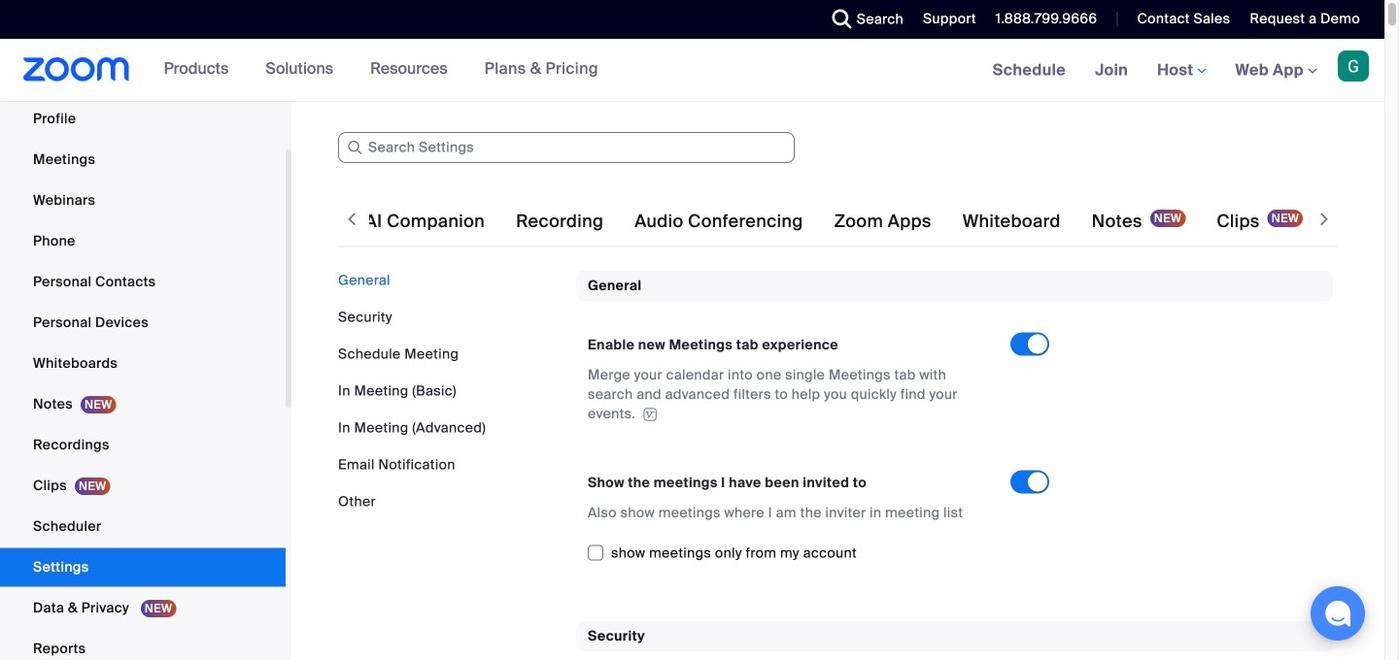 Task type: locate. For each thing, give the bounding box(es) containing it.
banner
[[0, 39, 1385, 103]]

meetings navigation
[[978, 39, 1385, 103]]

product information navigation
[[149, 39, 613, 101]]

tabs of my account settings page tab list
[[162, 194, 1307, 249]]

scroll right image
[[1315, 210, 1334, 229]]

application
[[588, 366, 993, 424]]

menu bar
[[338, 271, 562, 512]]

open chat image
[[1325, 601, 1352, 628]]

support version for enable new meetings tab experience image
[[641, 408, 660, 422]]



Task type: vqa. For each thing, say whether or not it's contained in the screenshot.
Profile picture
yes



Task type: describe. For each thing, give the bounding box(es) containing it.
application inside general element
[[588, 366, 993, 424]]

zoom logo image
[[23, 57, 130, 82]]

Search Settings text field
[[338, 132, 795, 163]]

profile picture image
[[1338, 51, 1369, 82]]

general element
[[576, 271, 1333, 591]]

personal menu menu
[[0, 59, 286, 661]]

scroll left image
[[342, 210, 362, 229]]



